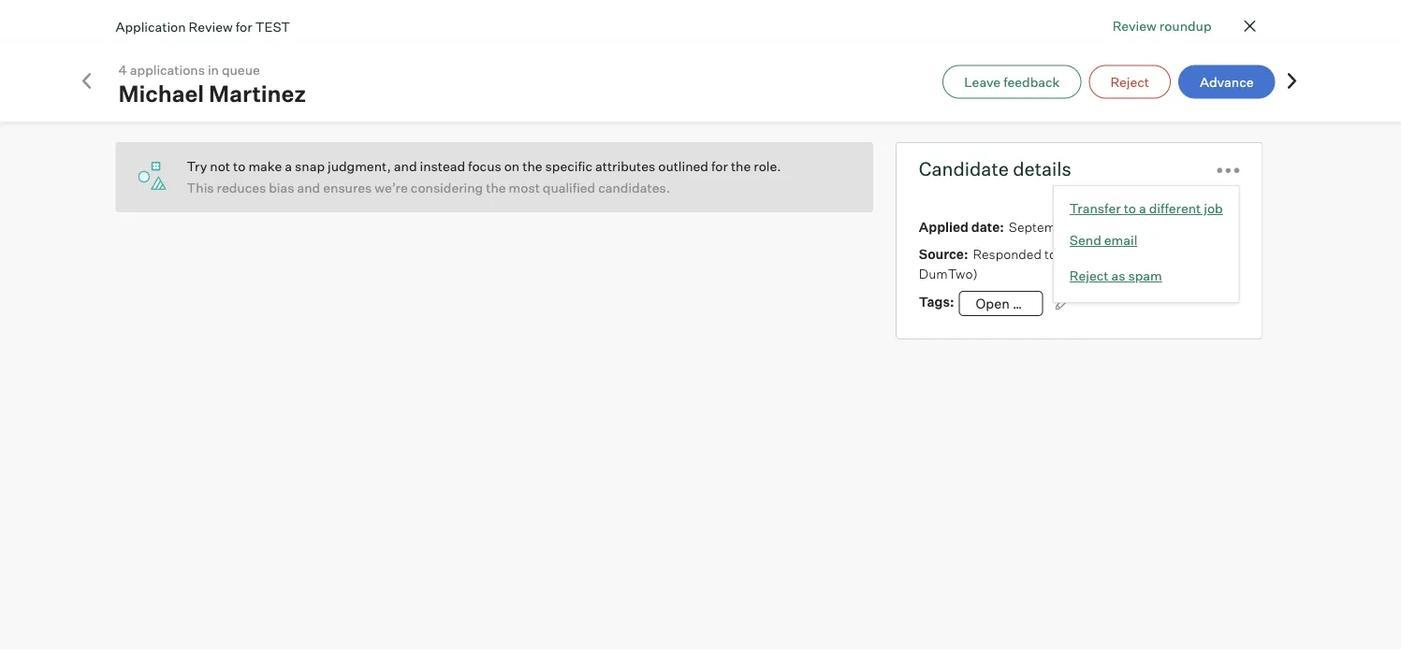 Task type: locate. For each thing, give the bounding box(es) containing it.
a inside try not to make a snap judgment, and instead focus on the specific attributes outlined for the role. this reduces bias and ensures we're considering the most qualified candidates.
[[285, 158, 292, 175]]

2 horizontal spatial to
[[1124, 200, 1136, 217]]

ensures
[[323, 180, 372, 196]]

send
[[1070, 232, 1102, 249]]

on right ad in the top of the page
[[1095, 246, 1110, 262]]

(test
[[1177, 246, 1208, 262]]

previous element
[[77, 72, 96, 92]]

reject down review roundup link at the top right of page
[[1111, 73, 1150, 90]]

date:
[[971, 219, 1004, 235]]

0 vertical spatial reject
[[1111, 73, 1150, 90]]

a up send email link on the right top
[[1139, 200, 1146, 217]]

0 horizontal spatial reject
[[1070, 268, 1109, 284]]

0 vertical spatial on
[[504, 158, 520, 175]]

most
[[509, 180, 540, 196]]

on
[[504, 158, 520, 175], [1095, 246, 1110, 262]]

judgment,
[[328, 158, 391, 175]]

michael
[[118, 80, 204, 108]]

4
[[118, 62, 127, 78]]

and up we're
[[394, 158, 417, 175]]

review left roundup
[[1113, 17, 1157, 34]]

for left the test
[[236, 18, 252, 34]]

1 vertical spatial and
[[297, 180, 320, 196]]

reject for reject
[[1111, 73, 1150, 90]]

reject for reject as spam
[[1070, 268, 1109, 284]]

september
[[1009, 219, 1076, 235]]

not
[[210, 158, 230, 175]]

and down snap
[[297, 180, 320, 196]]

0 horizontal spatial on
[[504, 158, 520, 175]]

1 horizontal spatial to
[[1045, 246, 1057, 262]]

0 horizontal spatial and
[[297, 180, 320, 196]]

considering
[[411, 180, 483, 196]]

reject button
[[1089, 65, 1171, 99]]

review up in
[[189, 18, 233, 34]]

job
[[1204, 200, 1223, 217]]

review
[[1113, 17, 1157, 34], [189, 18, 233, 34]]

1 vertical spatial on
[[1095, 246, 1110, 262]]

to left an
[[1045, 246, 1057, 262]]

2 horizontal spatial the
[[731, 158, 751, 175]]

in
[[208, 62, 219, 78]]

the
[[523, 158, 543, 175], [731, 158, 751, 175], [486, 180, 506, 196]]

to for responded to an ad on glassdoor (test dumtwo)
[[1045, 246, 1057, 262]]

feedback
[[1004, 73, 1060, 90]]

responded to an ad on glassdoor (test dumtwo)
[[919, 246, 1208, 282]]

make
[[248, 158, 282, 175]]

dumtwo)
[[919, 265, 978, 282]]

michael martinez link
[[118, 80, 306, 108]]

a
[[285, 158, 292, 175], [1139, 200, 1146, 217]]

source:
[[919, 246, 968, 262]]

1 horizontal spatial a
[[1139, 200, 1146, 217]]

0 horizontal spatial to
[[233, 158, 246, 175]]

send email
[[1070, 232, 1138, 249]]

1 vertical spatial for
[[711, 158, 728, 175]]

1 horizontal spatial on
[[1095, 246, 1110, 262]]

instead
[[420, 158, 465, 175]]

applied date: september 18, 2023
[[919, 219, 1129, 235]]

1 vertical spatial reject
[[1070, 268, 1109, 284]]

spam
[[1128, 268, 1162, 284]]

to
[[233, 158, 246, 175], [1124, 200, 1136, 217], [1045, 246, 1057, 262]]

reject down ad in the top of the page
[[1070, 268, 1109, 284]]

the up most
[[523, 158, 543, 175]]

reject inside button
[[1111, 73, 1150, 90]]

for right 'outlined'
[[711, 158, 728, 175]]

to inside responded to an ad on glassdoor (test dumtwo)
[[1045, 246, 1057, 262]]

to right not
[[233, 158, 246, 175]]

application review for test
[[116, 18, 290, 34]]

we're
[[375, 180, 408, 196]]

and
[[394, 158, 417, 175], [297, 180, 320, 196]]

leave
[[964, 73, 1001, 90]]

test
[[255, 18, 290, 34]]

a left snap
[[285, 158, 292, 175]]

0 horizontal spatial a
[[285, 158, 292, 175]]

to up 2023
[[1124, 200, 1136, 217]]

1 horizontal spatial reject
[[1111, 73, 1150, 90]]

review roundup
[[1113, 17, 1212, 34]]

the down focus
[[486, 180, 506, 196]]

this
[[187, 180, 214, 196]]

roundup
[[1160, 17, 1212, 34]]

0 horizontal spatial for
[[236, 18, 252, 34]]

0 vertical spatial to
[[233, 158, 246, 175]]

on inside responded to an ad on glassdoor (test dumtwo)
[[1095, 246, 1110, 262]]

role.
[[754, 158, 781, 175]]

tags:
[[919, 294, 954, 310]]

reject
[[1111, 73, 1150, 90], [1070, 268, 1109, 284]]

for
[[236, 18, 252, 34], [711, 158, 728, 175]]

to inside try not to make a snap judgment, and instead focus on the specific attributes outlined for the role. this reduces bias and ensures we're considering the most qualified candidates.
[[233, 158, 246, 175]]

1 vertical spatial to
[[1124, 200, 1136, 217]]

0 vertical spatial a
[[285, 158, 292, 175]]

an
[[1060, 246, 1074, 262]]

1 horizontal spatial and
[[394, 158, 417, 175]]

leave feedback
[[964, 73, 1060, 90]]

email
[[1104, 232, 1138, 249]]

glassdoor
[[1113, 246, 1174, 262]]

ad
[[1077, 246, 1092, 262]]

the left role.
[[731, 158, 751, 175]]

attributes
[[595, 158, 655, 175]]

2 vertical spatial to
[[1045, 246, 1057, 262]]

on up most
[[504, 158, 520, 175]]

applied
[[919, 219, 969, 235]]

1 horizontal spatial for
[[711, 158, 728, 175]]

details
[[1013, 157, 1072, 181]]



Task type: describe. For each thing, give the bounding box(es) containing it.
try not to make a snap judgment, and instead focus on the specific attributes outlined for the role. this reduces bias and ensures we're considering the most qualified candidates.
[[187, 158, 781, 196]]

1 horizontal spatial review
[[1113, 17, 1157, 34]]

reject as spam link
[[1070, 263, 1223, 289]]

candidate actions image
[[1217, 168, 1240, 174]]

next image
[[1283, 72, 1302, 90]]

for inside try not to make a snap judgment, and instead focus on the specific attributes outlined for the role. this reduces bias and ensures we're considering the most qualified candidates.
[[711, 158, 728, 175]]

on inside try not to make a snap judgment, and instead focus on the specific attributes outlined for the role. this reduces bias and ensures we're considering the most qualified candidates.
[[504, 158, 520, 175]]

leave feedback button
[[943, 65, 1082, 99]]

applications
[[130, 62, 205, 78]]

different
[[1149, 200, 1201, 217]]

transfer
[[1070, 200, 1121, 217]]

0 vertical spatial for
[[236, 18, 252, 34]]

advance button
[[1179, 65, 1275, 99]]

try
[[187, 158, 207, 175]]

close image
[[1239, 15, 1261, 37]]

candidate actions element
[[1217, 153, 1240, 185]]

transfer to a different job link
[[1070, 199, 1223, 218]]

qualified
[[543, 180, 596, 196]]

4 applications in queue michael martinez
[[118, 62, 306, 108]]

review roundup link
[[1113, 16, 1212, 36]]

snap
[[295, 158, 325, 175]]

transfer to a different job
[[1070, 200, 1223, 217]]

responded
[[973, 246, 1042, 262]]

0 vertical spatial and
[[394, 158, 417, 175]]

to for transfer to a different job
[[1124, 200, 1136, 217]]

specific
[[545, 158, 593, 175]]

0 horizontal spatial review
[[189, 18, 233, 34]]

send email link
[[1070, 227, 1223, 254]]

0 horizontal spatial the
[[486, 180, 506, 196]]

1 horizontal spatial the
[[523, 158, 543, 175]]

outlined
[[658, 158, 709, 175]]

reduces
[[217, 180, 266, 196]]

bias
[[269, 180, 294, 196]]

2023
[[1098, 219, 1129, 235]]

advance
[[1200, 73, 1254, 90]]

candidate details
[[919, 157, 1072, 181]]

candidate
[[919, 157, 1009, 181]]

1 vertical spatial a
[[1139, 200, 1146, 217]]

add a candidate tag image
[[1055, 295, 1070, 310]]

18,
[[1079, 219, 1095, 235]]

next element
[[1283, 72, 1302, 92]]

martinez
[[209, 80, 306, 108]]

application
[[116, 18, 186, 34]]

candidates.
[[598, 180, 670, 196]]

as
[[1112, 268, 1126, 284]]

queue
[[222, 62, 260, 78]]

focus
[[468, 158, 501, 175]]

reject as spam
[[1070, 268, 1162, 284]]



Task type: vqa. For each thing, say whether or not it's contained in the screenshot.
reminder
no



